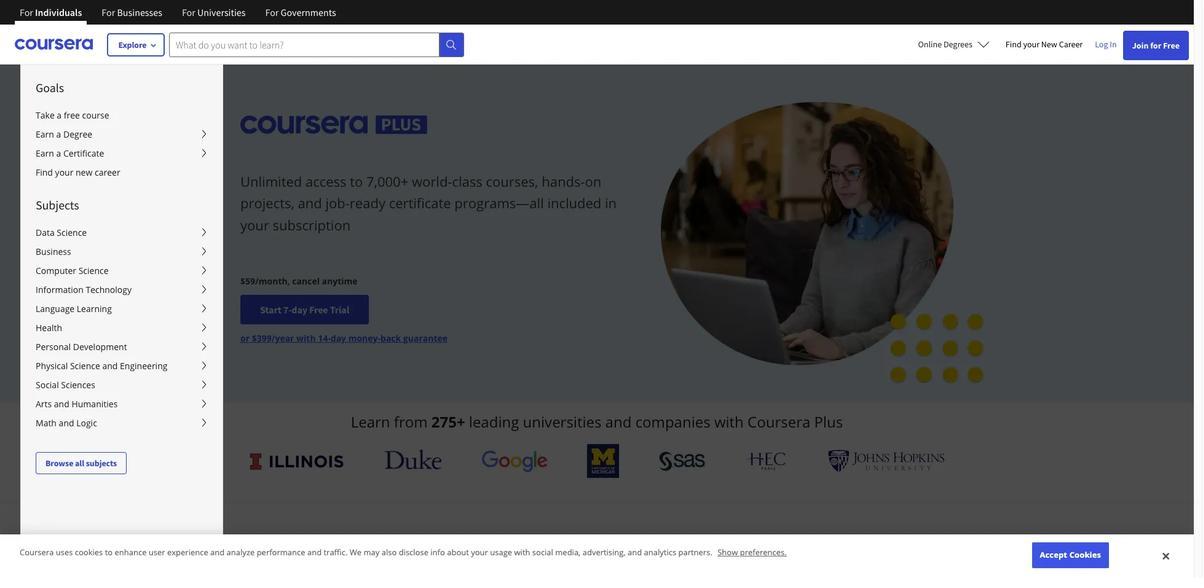 Task type: describe. For each thing, give the bounding box(es) containing it.
governments
[[281, 6, 336, 18]]

join
[[1133, 40, 1149, 51]]

leading
[[469, 412, 519, 432]]

in inside unlimited access to 7,000+ world-class courses, hands-on projects, and job-ready certificate programs—all included in your subscription
[[605, 194, 617, 212]]

find for find your new career
[[1006, 39, 1022, 50]]

for for governments
[[265, 6, 279, 18]]

may
[[364, 548, 380, 559]]

data science button
[[21, 223, 223, 242]]

and inside the physical science and engineering popup button
[[102, 360, 118, 372]]

personal
[[36, 341, 71, 353]]

banner navigation
[[10, 0, 346, 34]]

sciences
[[61, 379, 95, 391]]

7-
[[283, 304, 292, 316]]

computer science
[[36, 265, 109, 277]]

online degrees button
[[909, 31, 1000, 58]]

university of michigan image
[[588, 445, 620, 479]]

math
[[36, 418, 57, 429]]

or $399 /year with 14-day money-back guarantee
[[240, 333, 448, 345]]

traffic.
[[324, 548, 348, 559]]

duke university image
[[385, 450, 442, 470]]

explore menu element
[[21, 65, 223, 475]]

a for degree
[[56, 129, 61, 140]]

1 vertical spatial plus
[[787, 546, 825, 572]]

all
[[75, 458, 84, 469]]

coursera uses cookies to enhance user experience and analyze performance and traffic. we may also disclose info about your usage with social media, advertising, and analytics partners. show preferences.
[[20, 548, 787, 559]]

take a free course
[[36, 109, 109, 121]]

14-
[[318, 333, 331, 345]]

a for certificate
[[56, 148, 61, 159]]

back
[[381, 333, 401, 345]]

included
[[548, 194, 602, 212]]

media,
[[556, 548, 581, 559]]

we
[[350, 548, 362, 559]]

learning
[[77, 303, 112, 315]]

free
[[64, 109, 80, 121]]

browse all subjects
[[46, 458, 117, 469]]

computer
[[36, 265, 76, 277]]

with left 14-
[[297, 333, 316, 345]]

0 horizontal spatial in
[[427, 546, 444, 572]]

with right companies
[[715, 412, 744, 432]]

unlimited access to 7,000+ world-class courses, hands-on projects, and job-ready certificate programs—all included in your subscription
[[240, 172, 617, 234]]

logic
[[76, 418, 97, 429]]

analytics
[[644, 548, 677, 559]]

and up university of michigan image
[[606, 412, 632, 432]]

degree
[[63, 129, 92, 140]]

subjects
[[86, 458, 117, 469]]

projects,
[[240, 194, 294, 212]]

science for data
[[57, 227, 87, 239]]

personal development button
[[21, 338, 223, 357]]

google image
[[481, 450, 548, 473]]

your right about in the left of the page
[[471, 548, 488, 559]]

courses,
[[486, 172, 538, 191]]

with right goals
[[659, 546, 699, 572]]

for universities
[[182, 6, 246, 18]]

arts
[[36, 399, 52, 410]]

information technology button
[[21, 280, 223, 300]]

1 horizontal spatial day
[[331, 333, 346, 345]]

certificate
[[389, 194, 451, 212]]

learn
[[351, 412, 390, 432]]

new
[[76, 167, 92, 178]]

earn a certificate
[[36, 148, 104, 159]]

degrees
[[944, 39, 973, 50]]

professional
[[493, 546, 604, 572]]

earn a degree
[[36, 129, 92, 140]]

universities
[[523, 412, 602, 432]]

hands-
[[542, 172, 585, 191]]

What do you want to learn? text field
[[169, 32, 440, 57]]

cookies
[[1070, 550, 1102, 561]]

online degrees
[[919, 39, 973, 50]]

free inside start 7-day free trial button
[[309, 304, 328, 316]]

to inside unlimited access to 7,000+ world-class courses, hands-on projects, and job-ready certificate programs—all included in your subscription
[[350, 172, 363, 191]]

and left analytics on the bottom right
[[628, 548, 642, 559]]

for for universities
[[182, 6, 195, 18]]

career
[[1060, 39, 1083, 50]]

computer science button
[[21, 261, 223, 280]]

experience
[[167, 548, 208, 559]]

for for businesses
[[102, 6, 115, 18]]

find your new career
[[1006, 39, 1083, 50]]

subjects
[[36, 197, 79, 213]]

invest
[[369, 546, 423, 572]]

physical
[[36, 360, 68, 372]]

data
[[36, 227, 55, 239]]

companies
[[636, 412, 711, 432]]

anytime
[[322, 276, 358, 287]]

free inside join for free "link"
[[1164, 40, 1180, 51]]

personal development
[[36, 341, 127, 353]]

$59
[[240, 276, 255, 287]]

certificate
[[63, 148, 104, 159]]

business
[[36, 246, 71, 258]]

usage
[[490, 548, 512, 559]]

business button
[[21, 242, 223, 261]]

hec paris image
[[746, 449, 789, 474]]

science for computer
[[78, 265, 109, 277]]

on
[[585, 172, 602, 191]]

/year
[[272, 333, 294, 345]]

physical science and engineering
[[36, 360, 168, 372]]

or
[[240, 333, 250, 345]]

sas image
[[659, 452, 706, 471]]

social
[[533, 548, 553, 559]]

enhance
[[115, 548, 147, 559]]

accept
[[1040, 550, 1068, 561]]

cancel
[[292, 276, 320, 287]]



Task type: locate. For each thing, give the bounding box(es) containing it.
1 vertical spatial in
[[427, 546, 444, 572]]

for for individuals
[[20, 6, 33, 18]]

earn a degree button
[[21, 125, 223, 144]]

0 vertical spatial a
[[57, 109, 62, 121]]

in left about in the left of the page
[[427, 546, 444, 572]]

programs—all
[[455, 194, 544, 212]]

your inside unlimited access to 7,000+ world-class courses, hands-on projects, and job-ready certificate programs—all included in your subscription
[[240, 216, 269, 234]]

1 vertical spatial earn
[[36, 148, 54, 159]]

coursera image
[[15, 35, 93, 54]]

day inside start 7-day free trial button
[[292, 304, 308, 316]]

in
[[1110, 39, 1117, 50]]

0 vertical spatial to
[[350, 172, 363, 191]]

career
[[95, 167, 120, 178]]

and right arts
[[54, 399, 69, 410]]

social
[[36, 379, 59, 391]]

find your new career
[[36, 167, 120, 178]]

and left logic
[[59, 418, 74, 429]]

find for find your new career
[[36, 167, 53, 178]]

access
[[306, 172, 347, 191]]

explore
[[118, 39, 147, 50]]

your
[[1024, 39, 1040, 50], [55, 167, 73, 178], [240, 216, 269, 234], [448, 546, 489, 572], [471, 548, 488, 559]]

earn for earn a degree
[[36, 129, 54, 140]]

find your new career link
[[21, 163, 223, 182]]

earn for earn a certificate
[[36, 148, 54, 159]]

2 vertical spatial a
[[56, 148, 61, 159]]

earn down take
[[36, 129, 54, 140]]

start
[[260, 304, 282, 316]]

to
[[350, 172, 363, 191], [105, 548, 113, 559]]

math and logic
[[36, 418, 97, 429]]

3 for from the left
[[182, 6, 195, 18]]

find inside find your new career link
[[1006, 39, 1022, 50]]

1 vertical spatial free
[[309, 304, 328, 316]]

for left universities
[[182, 6, 195, 18]]

0 vertical spatial earn
[[36, 129, 54, 140]]

unlimited
[[240, 172, 302, 191]]

browse
[[46, 458, 73, 469]]

1 vertical spatial find
[[36, 167, 53, 178]]

coursera plus image
[[240, 115, 428, 134]]

2 vertical spatial science
[[70, 360, 100, 372]]

and up 'subscription'
[[298, 194, 322, 212]]

university of illinois at urbana-champaign image
[[249, 452, 345, 471]]

and down development
[[102, 360, 118, 372]]

and inside arts and humanities dropdown button
[[54, 399, 69, 410]]

group containing goals
[[20, 64, 800, 579]]

and inside unlimited access to 7,000+ world-class courses, hands-on projects, and job-ready certificate programs—all included in your subscription
[[298, 194, 322, 212]]

information technology
[[36, 284, 132, 296]]

earn inside earn a certificate popup button
[[36, 148, 54, 159]]

your inside find your new career link
[[55, 167, 73, 178]]

a inside dropdown button
[[56, 129, 61, 140]]

performance
[[257, 548, 305, 559]]

browse all subjects button
[[36, 453, 127, 475]]

and left analyze
[[210, 548, 225, 559]]

free right for on the right top of the page
[[1164, 40, 1180, 51]]

world-
[[412, 172, 452, 191]]

a left degree
[[56, 129, 61, 140]]

coursera
[[748, 412, 811, 432], [703, 546, 783, 572], [20, 548, 54, 559]]

find inside find your new career link
[[36, 167, 53, 178]]

science up information technology
[[78, 265, 109, 277]]

1 for from the left
[[20, 6, 33, 18]]

your inside find your new career link
[[1024, 39, 1040, 50]]

johns hopkins university image
[[828, 450, 945, 473]]

for left governments
[[265, 6, 279, 18]]

technology
[[86, 284, 132, 296]]

0 horizontal spatial day
[[292, 304, 308, 316]]

None search field
[[169, 32, 464, 57]]

for
[[20, 6, 33, 18], [102, 6, 115, 18], [182, 6, 195, 18], [265, 6, 279, 18]]

0 vertical spatial plus
[[815, 412, 843, 432]]

from
[[394, 412, 428, 432]]

0 vertical spatial day
[[292, 304, 308, 316]]

1 horizontal spatial in
[[605, 194, 617, 212]]

science inside popup button
[[70, 360, 100, 372]]

7,000+
[[367, 172, 409, 191]]

0 vertical spatial in
[[605, 194, 617, 212]]

online
[[919, 39, 942, 50]]

day down $59 /month, cancel anytime
[[292, 304, 308, 316]]

development
[[73, 341, 127, 353]]

$399
[[252, 333, 272, 345]]

money-
[[349, 333, 381, 345]]

menu item
[[222, 64, 800, 579]]

0 vertical spatial free
[[1164, 40, 1180, 51]]

science
[[57, 227, 87, 239], [78, 265, 109, 277], [70, 360, 100, 372]]

goals
[[608, 546, 655, 572]]

science down personal development
[[70, 360, 100, 372]]

new
[[1042, 39, 1058, 50]]

show
[[718, 548, 738, 559]]

to up ready
[[350, 172, 363, 191]]

businesses
[[117, 6, 162, 18]]

your down projects,
[[240, 216, 269, 234]]

for
[[1151, 40, 1162, 51]]

log
[[1096, 39, 1109, 50]]

job-
[[326, 194, 350, 212]]

/month,
[[255, 276, 290, 287]]

a for free
[[57, 109, 62, 121]]

1 vertical spatial to
[[105, 548, 113, 559]]

earn inside earn a degree dropdown button
[[36, 129, 54, 140]]

for left individuals
[[20, 6, 33, 18]]

1 horizontal spatial find
[[1006, 39, 1022, 50]]

find
[[1006, 39, 1022, 50], [36, 167, 53, 178]]

1 horizontal spatial to
[[350, 172, 363, 191]]

1 earn from the top
[[36, 129, 54, 140]]

a
[[57, 109, 62, 121], [56, 129, 61, 140], [56, 148, 61, 159]]

humanities
[[72, 399, 118, 410]]

ready
[[350, 194, 386, 212]]

0 horizontal spatial to
[[105, 548, 113, 559]]

uses
[[56, 548, 73, 559]]

and inside math and logic dropdown button
[[59, 418, 74, 429]]

a down earn a degree
[[56, 148, 61, 159]]

free
[[1164, 40, 1180, 51], [309, 304, 328, 316]]

your right info
[[448, 546, 489, 572]]

a inside popup button
[[56, 148, 61, 159]]

earn a certificate button
[[21, 144, 223, 163]]

your left new
[[1024, 39, 1040, 50]]

preferences.
[[740, 548, 787, 559]]

0 vertical spatial find
[[1006, 39, 1022, 50]]

1 horizontal spatial free
[[1164, 40, 1180, 51]]

advertising,
[[583, 548, 626, 559]]

engineering
[[120, 360, 168, 372]]

science up business
[[57, 227, 87, 239]]

log in link
[[1089, 37, 1123, 52]]

day left money-
[[331, 333, 346, 345]]

a left the free
[[57, 109, 62, 121]]

for businesses
[[102, 6, 162, 18]]

about
[[447, 548, 469, 559]]

free left trial
[[309, 304, 328, 316]]

1 vertical spatial science
[[78, 265, 109, 277]]

arts and humanities button
[[21, 395, 223, 414]]

to right "cookies"
[[105, 548, 113, 559]]

universities
[[197, 6, 246, 18]]

accept cookies
[[1040, 550, 1102, 561]]

for individuals
[[20, 6, 82, 18]]

1 vertical spatial day
[[331, 333, 346, 345]]

take a free course link
[[21, 106, 223, 125]]

in right the included on the top
[[605, 194, 617, 212]]

find your new career link
[[1000, 37, 1089, 52]]

0 horizontal spatial free
[[309, 304, 328, 316]]

2 earn from the top
[[36, 148, 54, 159]]

with left social
[[514, 548, 530, 559]]

data science
[[36, 227, 87, 239]]

also
[[382, 548, 397, 559]]

4 for from the left
[[265, 6, 279, 18]]

0 horizontal spatial find
[[36, 167, 53, 178]]

learn from 275+ leading universities and companies with coursera plus
[[351, 412, 843, 432]]

language learning
[[36, 303, 112, 315]]

and left traffic.
[[307, 548, 322, 559]]

group
[[20, 64, 800, 579]]

science for physical
[[70, 360, 100, 372]]

join for free link
[[1123, 31, 1190, 60]]

language
[[36, 303, 75, 315]]

find left new
[[1006, 39, 1022, 50]]

analyze
[[227, 548, 255, 559]]

275+
[[432, 412, 465, 432]]

earn down earn a degree
[[36, 148, 54, 159]]

2 for from the left
[[102, 6, 115, 18]]

0 vertical spatial science
[[57, 227, 87, 239]]

find down earn a certificate
[[36, 167, 53, 178]]

individuals
[[35, 6, 82, 18]]

goals
[[36, 80, 64, 95]]

for left businesses
[[102, 6, 115, 18]]

language learning button
[[21, 300, 223, 319]]

cookies
[[75, 548, 103, 559]]

day
[[292, 304, 308, 316], [331, 333, 346, 345]]

1 vertical spatial a
[[56, 129, 61, 140]]

explore button
[[108, 34, 164, 56]]

your left new at the top
[[55, 167, 73, 178]]



Task type: vqa. For each thing, say whether or not it's contained in the screenshot.
Individuals
yes



